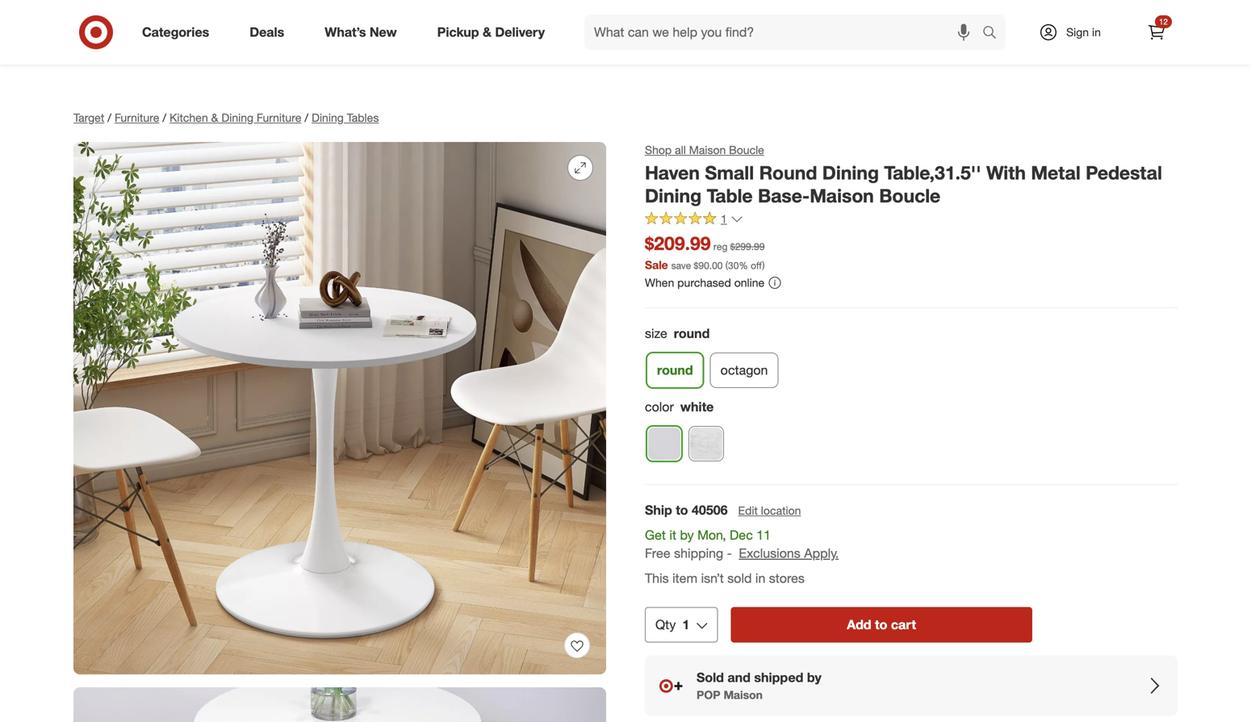 Task type: describe. For each thing, give the bounding box(es) containing it.
search button
[[975, 15, 1014, 53]]

maison inside sold and shipped by pop maison
[[724, 688, 763, 702]]

exclusions
[[739, 546, 801, 562]]

-
[[727, 546, 732, 562]]

it
[[670, 527, 676, 543]]

small
[[705, 161, 754, 184]]

exclusions apply. link
[[739, 546, 839, 562]]

sign
[[1066, 25, 1089, 39]]

dining left tables
[[312, 111, 344, 125]]

marble image
[[689, 427, 723, 461]]

1 vertical spatial boucle
[[879, 185, 941, 207]]

purchased
[[677, 276, 731, 290]]

)
[[762, 259, 765, 272]]

base-
[[758, 185, 810, 207]]

$
[[694, 259, 699, 272]]

pedestal
[[1086, 161, 1162, 184]]

octagon link
[[710, 353, 779, 388]]

deals link
[[236, 15, 305, 50]]

kitchen & dining furniture link
[[170, 111, 301, 125]]

deals
[[250, 24, 284, 40]]

what's
[[325, 24, 366, 40]]

shop all maison boucle haven small round dining table,31.5'' with metal pedestal dining table base-maison boucle
[[645, 143, 1162, 207]]

and
[[728, 670, 751, 686]]

sold and shipped by pop maison
[[697, 670, 822, 702]]

dining right kitchen
[[221, 111, 254, 125]]

edit
[[738, 504, 758, 518]]

mon,
[[698, 527, 726, 543]]

save
[[671, 259, 691, 272]]

0 vertical spatial maison
[[689, 143, 726, 157]]

shipping
[[674, 546, 723, 562]]

group containing size
[[643, 325, 1178, 395]]

shop
[[645, 143, 672, 157]]

size round
[[645, 326, 710, 342]]

ship to 40506
[[645, 502, 728, 518]]

1 vertical spatial round
[[657, 362, 693, 378]]

by inside get it by mon, dec 11 free shipping - exclusions apply.
[[680, 527, 694, 543]]

stores
[[769, 571, 805, 587]]

qty
[[655, 617, 676, 633]]

in inside 'link'
[[1092, 25, 1101, 39]]

%
[[739, 259, 748, 272]]

table
[[707, 185, 753, 207]]

$209.99 reg $299.99 sale save $ 90.00 ( 30 % off )
[[645, 232, 765, 272]]

$209.99
[[645, 232, 711, 255]]

isn't
[[701, 571, 724, 587]]

1 inside "link"
[[721, 212, 727, 226]]

table,31.5''
[[884, 161, 981, 184]]

when
[[645, 276, 674, 290]]

image gallery element
[[73, 142, 606, 722]]

off
[[751, 259, 762, 272]]

1 link
[[645, 211, 743, 230]]

1 horizontal spatial &
[[483, 24, 492, 40]]

(
[[726, 259, 728, 272]]

sale
[[645, 258, 668, 272]]

$299.99
[[730, 241, 765, 253]]

what's new
[[325, 24, 397, 40]]

add to cart
[[847, 617, 916, 633]]

get it by mon, dec 11 free shipping - exclusions apply.
[[645, 527, 839, 562]]

pop
[[697, 688, 721, 702]]

round link
[[647, 353, 704, 388]]

color
[[645, 399, 674, 415]]

ship
[[645, 502, 672, 518]]

metal
[[1031, 161, 1081, 184]]

to for ship
[[676, 502, 688, 518]]

edit location button
[[737, 502, 802, 520]]

octagon
[[721, 362, 768, 378]]

3 / from the left
[[305, 111, 308, 125]]

dining tables link
[[312, 111, 379, 125]]



Task type: vqa. For each thing, say whether or not it's contained in the screenshot.
Target link
yes



Task type: locate. For each thing, give the bounding box(es) containing it.
by
[[680, 527, 694, 543], [807, 670, 822, 686]]

1 horizontal spatial 1
[[721, 212, 727, 226]]

0 horizontal spatial /
[[108, 111, 111, 125]]

boucle
[[729, 143, 764, 157], [879, 185, 941, 207]]

1
[[721, 212, 727, 226], [682, 617, 690, 633]]

0 horizontal spatial in
[[756, 571, 766, 587]]

1 / from the left
[[108, 111, 111, 125]]

in
[[1092, 25, 1101, 39], [756, 571, 766, 587]]

maison down and
[[724, 688, 763, 702]]

to
[[676, 502, 688, 518], [875, 617, 887, 633]]

1 vertical spatial to
[[875, 617, 887, 633]]

add to cart button
[[731, 607, 1032, 643]]

boucle down table,31.5''
[[879, 185, 941, 207]]

1 vertical spatial &
[[211, 111, 218, 125]]

12
[[1159, 17, 1168, 27]]

in right sold
[[756, 571, 766, 587]]

online
[[734, 276, 765, 290]]

90.00
[[699, 259, 723, 272]]

get
[[645, 527, 666, 543]]

search
[[975, 26, 1014, 42]]

& right the pickup
[[483, 24, 492, 40]]

when purchased online
[[645, 276, 765, 290]]

group
[[643, 325, 1178, 395]]

sold
[[697, 670, 724, 686]]

2 horizontal spatial /
[[305, 111, 308, 125]]

to right add
[[875, 617, 887, 633]]

qty 1
[[655, 617, 690, 633]]

target / furniture / kitchen & dining furniture / dining tables
[[73, 111, 379, 125]]

pickup & delivery
[[437, 24, 545, 40]]

furniture right target on the left of page
[[115, 111, 159, 125]]

1 vertical spatial in
[[756, 571, 766, 587]]

round right size
[[674, 326, 710, 342]]

pickup
[[437, 24, 479, 40]]

1 horizontal spatial /
[[163, 111, 166, 125]]

add
[[847, 617, 872, 633]]

edit location
[[738, 504, 801, 518]]

/ left dining tables link
[[305, 111, 308, 125]]

by inside sold and shipped by pop maison
[[807, 670, 822, 686]]

1 vertical spatial by
[[807, 670, 822, 686]]

round
[[759, 161, 817, 184]]

tables
[[347, 111, 379, 125]]

pickup & delivery link
[[424, 15, 565, 50]]

0 vertical spatial by
[[680, 527, 694, 543]]

2 / from the left
[[163, 111, 166, 125]]

in inside fulfillment region
[[756, 571, 766, 587]]

0 horizontal spatial by
[[680, 527, 694, 543]]

30
[[728, 259, 739, 272]]

0 horizontal spatial to
[[676, 502, 688, 518]]

0 vertical spatial boucle
[[729, 143, 764, 157]]

to for add
[[875, 617, 887, 633]]

maison right all
[[689, 143, 726, 157]]

& right kitchen
[[211, 111, 218, 125]]

with
[[986, 161, 1026, 184]]

boucle up small
[[729, 143, 764, 157]]

&
[[483, 24, 492, 40], [211, 111, 218, 125]]

round down size round
[[657, 362, 693, 378]]

0 horizontal spatial boucle
[[729, 143, 764, 157]]

shipped
[[754, 670, 804, 686]]

white
[[680, 399, 714, 415]]

round
[[674, 326, 710, 342], [657, 362, 693, 378]]

0 horizontal spatial furniture
[[115, 111, 159, 125]]

new
[[370, 24, 397, 40]]

0 vertical spatial round
[[674, 326, 710, 342]]

dining right round
[[822, 161, 879, 184]]

0 horizontal spatial 1
[[682, 617, 690, 633]]

0 vertical spatial in
[[1092, 25, 1101, 39]]

furniture
[[115, 111, 159, 125], [257, 111, 301, 125]]

1 horizontal spatial furniture
[[257, 111, 301, 125]]

sign in link
[[1025, 15, 1126, 50]]

in right sign
[[1092, 25, 1101, 39]]

cart
[[891, 617, 916, 633]]

1 horizontal spatial boucle
[[879, 185, 941, 207]]

40506
[[692, 502, 728, 518]]

0 vertical spatial &
[[483, 24, 492, 40]]

haven small round dining table,31.5'' with metal pedestal dining table base-maison boucle, 1 of 9 image
[[73, 142, 606, 675]]

1 inside fulfillment region
[[682, 617, 690, 633]]

delivery
[[495, 24, 545, 40]]

kitchen
[[170, 111, 208, 125]]

1 right qty
[[682, 617, 690, 633]]

maison down round
[[810, 185, 874, 207]]

0 horizontal spatial &
[[211, 111, 218, 125]]

11
[[757, 527, 771, 543]]

item
[[673, 571, 698, 587]]

sign in
[[1066, 25, 1101, 39]]

1 horizontal spatial by
[[807, 670, 822, 686]]

12 link
[[1139, 15, 1175, 50]]

all
[[675, 143, 686, 157]]

target link
[[73, 111, 104, 125]]

free
[[645, 546, 671, 562]]

/
[[108, 111, 111, 125], [163, 111, 166, 125], [305, 111, 308, 125]]

0 vertical spatial to
[[676, 502, 688, 518]]

1 furniture from the left
[[115, 111, 159, 125]]

white image
[[647, 427, 681, 461]]

apply.
[[804, 546, 839, 562]]

2 vertical spatial maison
[[724, 688, 763, 702]]

1 vertical spatial 1
[[682, 617, 690, 633]]

dining down the haven
[[645, 185, 702, 207]]

what's new link
[[311, 15, 417, 50]]

by right it
[[680, 527, 694, 543]]

to inside button
[[875, 617, 887, 633]]

target
[[73, 111, 104, 125]]

1 horizontal spatial in
[[1092, 25, 1101, 39]]

size
[[645, 326, 667, 342]]

by right shipped
[[807, 670, 822, 686]]

1 vertical spatial maison
[[810, 185, 874, 207]]

dec
[[730, 527, 753, 543]]

to right "ship"
[[676, 502, 688, 518]]

categories link
[[128, 15, 229, 50]]

1 down 'table'
[[721, 212, 727, 226]]

sold
[[728, 571, 752, 587]]

furniture link
[[115, 111, 159, 125]]

/ left kitchen
[[163, 111, 166, 125]]

furniture left dining tables link
[[257, 111, 301, 125]]

haven
[[645, 161, 700, 184]]

2 furniture from the left
[[257, 111, 301, 125]]

fulfillment region
[[645, 501, 1178, 716]]

0 vertical spatial 1
[[721, 212, 727, 226]]

this
[[645, 571, 669, 587]]

color white
[[645, 399, 714, 415]]

1 horizontal spatial to
[[875, 617, 887, 633]]

/ right target link
[[108, 111, 111, 125]]

categories
[[142, 24, 209, 40]]

this item isn't sold in stores
[[645, 571, 805, 587]]

reg
[[714, 241, 728, 253]]

What can we help you find? suggestions appear below search field
[[584, 15, 986, 50]]

maison
[[689, 143, 726, 157], [810, 185, 874, 207], [724, 688, 763, 702]]

location
[[761, 504, 801, 518]]



